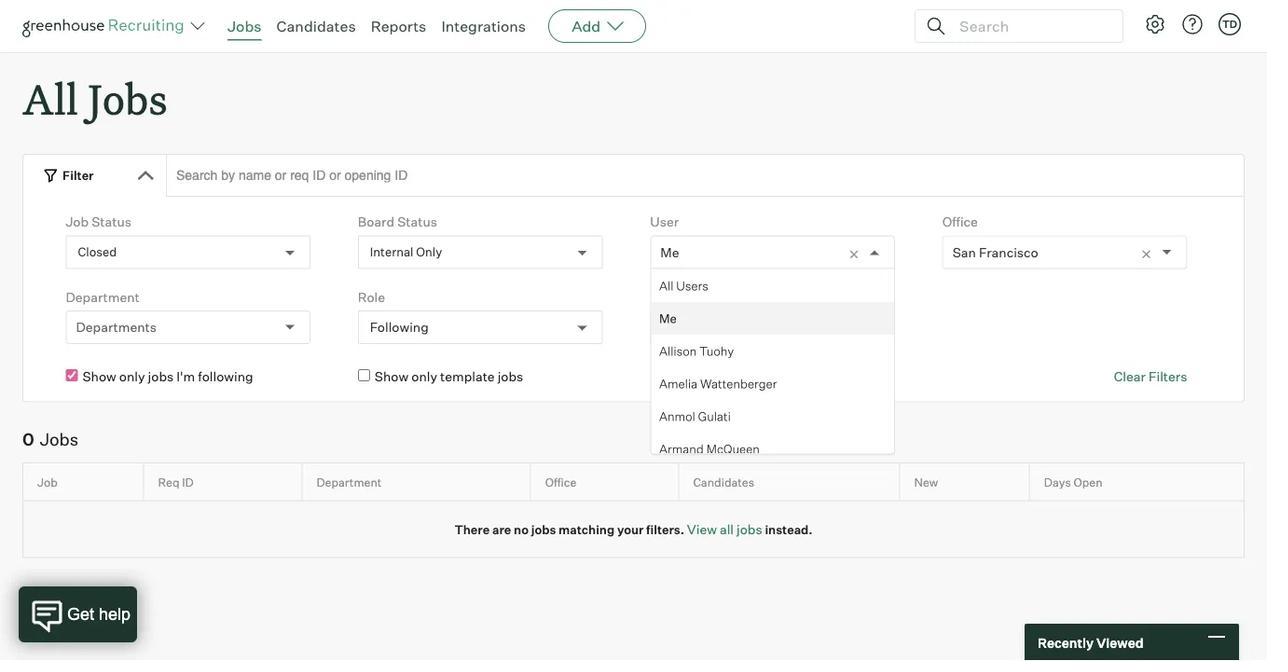 Task type: locate. For each thing, give the bounding box(es) containing it.
1 vertical spatial office
[[545, 475, 577, 489]]

jobs right the 0
[[40, 429, 79, 450]]

new
[[915, 475, 939, 489]]

me
[[661, 244, 680, 260], [659, 311, 676, 326]]

0 horizontal spatial candidates
[[277, 17, 356, 35]]

filters
[[1149, 369, 1188, 385]]

0 horizontal spatial clear value element
[[848, 237, 870, 268]]

row group containing all users
[[651, 269, 895, 661]]

add
[[572, 17, 601, 35]]

francisco
[[979, 244, 1039, 260]]

there are no jobs matching your filters. view all jobs instead.
[[455, 521, 813, 537]]

clear value image
[[1140, 248, 1153, 261]]

jobs right no
[[531, 522, 556, 537]]

tuohy
[[699, 343, 734, 358]]

board status
[[358, 214, 437, 230]]

2 status from the left
[[398, 214, 437, 230]]

clear value element
[[848, 237, 870, 268], [1140, 237, 1163, 268]]

field
[[701, 289, 731, 305]]

template
[[440, 369, 495, 385]]

viewed
[[1097, 635, 1144, 651]]

only down departments
[[119, 369, 145, 385]]

me down user
[[661, 244, 680, 260]]

instead.
[[765, 522, 813, 537]]

1 horizontal spatial clear value element
[[1140, 237, 1163, 268]]

status
[[92, 214, 131, 230], [398, 214, 437, 230]]

integrations link
[[442, 17, 526, 35]]

1 vertical spatial job
[[37, 475, 58, 489]]

recently
[[1038, 635, 1094, 651]]

only left template
[[412, 369, 437, 385]]

office up 'san'
[[943, 214, 978, 230]]

show for show only template jobs
[[375, 369, 409, 385]]

0 horizontal spatial job
[[37, 475, 58, 489]]

days open
[[1044, 475, 1103, 489]]

all left the users
[[659, 278, 673, 293]]

custom field
[[650, 289, 731, 305]]

candidates link
[[277, 17, 356, 35]]

jobs
[[228, 17, 262, 35], [88, 71, 168, 126], [40, 429, 79, 450]]

0 horizontal spatial all
[[22, 71, 78, 126]]

status up closed
[[92, 214, 131, 230]]

2 clear value element from the left
[[1140, 237, 1163, 268]]

1 horizontal spatial department
[[317, 475, 382, 489]]

1 horizontal spatial only
[[412, 369, 437, 385]]

jobs down greenhouse recruiting "image"
[[88, 71, 168, 126]]

show right show only template jobs 'checkbox'
[[375, 369, 409, 385]]

0 horizontal spatial department
[[66, 289, 140, 305]]

closed
[[78, 245, 117, 260]]

jobs
[[148, 369, 174, 385], [498, 369, 524, 385], [737, 521, 763, 537], [531, 522, 556, 537]]

me option
[[661, 244, 680, 260]]

Search by name or req ID or opening ID text field
[[166, 154, 1245, 197]]

filter
[[62, 168, 94, 183]]

candidates down mcqueen
[[693, 475, 755, 489]]

0
[[22, 429, 34, 450]]

are
[[493, 522, 512, 537]]

no
[[514, 522, 529, 537]]

job up closed
[[66, 214, 89, 230]]

1 clear value element from the left
[[848, 237, 870, 268]]

0 vertical spatial job
[[66, 214, 89, 230]]

show right show only jobs i'm following checkbox on the left bottom of the page
[[82, 369, 116, 385]]

Show only template jobs checkbox
[[358, 370, 370, 382]]

amelia
[[659, 376, 697, 391]]

armand
[[659, 441, 703, 456]]

2 horizontal spatial jobs
[[228, 17, 262, 35]]

integrations
[[442, 17, 526, 35]]

job down 0 jobs
[[37, 475, 58, 489]]

candidates
[[277, 17, 356, 35], [693, 475, 755, 489]]

0 horizontal spatial office
[[545, 475, 577, 489]]

1 vertical spatial candidates
[[693, 475, 755, 489]]

internal only
[[370, 245, 442, 260]]

users
[[676, 278, 708, 293]]

job for job status
[[66, 214, 89, 230]]

1 show from the left
[[82, 369, 116, 385]]

0 horizontal spatial show
[[82, 369, 116, 385]]

0 vertical spatial office
[[943, 214, 978, 230]]

department
[[66, 289, 140, 305], [317, 475, 382, 489]]

reports link
[[371, 17, 427, 35]]

id
[[182, 475, 194, 489]]

office
[[943, 214, 978, 230], [545, 475, 577, 489]]

1 status from the left
[[92, 214, 131, 230]]

jobs left 'candidates' link
[[228, 17, 262, 35]]

me down custom
[[659, 311, 676, 326]]

Search text field
[[955, 13, 1106, 40]]

candidates right jobs link on the top of the page
[[277, 17, 356, 35]]

wattenberger
[[700, 376, 777, 391]]

show only jobs i'm following
[[82, 369, 253, 385]]

all
[[22, 71, 78, 126], [659, 278, 673, 293]]

all up filter
[[22, 71, 78, 126]]

None field
[[661, 237, 665, 268]]

anmol gulati
[[659, 409, 730, 423]]

1 horizontal spatial candidates
[[693, 475, 755, 489]]

1 horizontal spatial job
[[66, 214, 89, 230]]

days
[[1044, 475, 1072, 489]]

0 vertical spatial department
[[66, 289, 140, 305]]

0 vertical spatial candidates
[[277, 17, 356, 35]]

td
[[1223, 18, 1238, 30]]

0 horizontal spatial only
[[119, 369, 145, 385]]

1 vertical spatial jobs
[[88, 71, 168, 126]]

1 only from the left
[[119, 369, 145, 385]]

job
[[66, 214, 89, 230], [37, 475, 58, 489]]

only
[[119, 369, 145, 385], [412, 369, 437, 385]]

row group
[[651, 269, 895, 661]]

1 horizontal spatial jobs
[[88, 71, 168, 126]]

req
[[158, 475, 180, 489]]

1 vertical spatial all
[[659, 278, 673, 293]]

2 vertical spatial jobs
[[40, 429, 79, 450]]

0 vertical spatial all
[[22, 71, 78, 126]]

0 horizontal spatial jobs
[[40, 429, 79, 450]]

0 horizontal spatial status
[[92, 214, 131, 230]]

your
[[617, 522, 644, 537]]

following
[[370, 319, 429, 336]]

office up matching
[[545, 475, 577, 489]]

2 only from the left
[[412, 369, 437, 385]]

show
[[82, 369, 116, 385], [375, 369, 409, 385]]

2 show from the left
[[375, 369, 409, 385]]

san francisco option
[[953, 244, 1039, 260]]

1 horizontal spatial show
[[375, 369, 409, 385]]

armand mcqueen
[[659, 441, 759, 456]]

1 horizontal spatial status
[[398, 214, 437, 230]]

all jobs
[[22, 71, 168, 126]]

only for template
[[412, 369, 437, 385]]

1 horizontal spatial all
[[659, 278, 673, 293]]

0 vertical spatial jobs
[[228, 17, 262, 35]]

status up internal only
[[398, 214, 437, 230]]

internal
[[370, 245, 414, 260]]

jobs for 0 jobs
[[40, 429, 79, 450]]

there
[[455, 522, 490, 537]]



Task type: describe. For each thing, give the bounding box(es) containing it.
1 horizontal spatial office
[[943, 214, 978, 230]]

all for all jobs
[[22, 71, 78, 126]]

san
[[953, 244, 977, 260]]

clear value element for san francisco
[[1140, 237, 1163, 268]]

mcqueen
[[706, 441, 759, 456]]

amelia wattenberger
[[659, 376, 777, 391]]

configure image
[[1145, 13, 1167, 35]]

role
[[358, 289, 385, 305]]

job for job
[[37, 475, 58, 489]]

1 vertical spatial me
[[659, 311, 676, 326]]

only
[[416, 245, 442, 260]]

filters.
[[647, 522, 685, 537]]

show for show only jobs i'm following
[[82, 369, 116, 385]]

gulati
[[698, 409, 730, 423]]

jobs link
[[228, 17, 262, 35]]

following
[[198, 369, 253, 385]]

status for job status
[[92, 214, 131, 230]]

Show only jobs I'm following checkbox
[[66, 370, 78, 382]]

departments
[[76, 319, 157, 336]]

open
[[1074, 475, 1103, 489]]

i'm
[[177, 369, 195, 385]]

all users
[[659, 278, 708, 293]]

anmol
[[659, 409, 695, 423]]

0 vertical spatial me
[[661, 244, 680, 260]]

job status
[[66, 214, 131, 230]]

all
[[720, 521, 734, 537]]

recently viewed
[[1038, 635, 1144, 651]]

clear value element for me
[[848, 237, 870, 268]]

clear value image
[[848, 248, 861, 261]]

view
[[687, 521, 717, 537]]

td button
[[1215, 9, 1245, 39]]

jobs right template
[[498, 369, 524, 385]]

allison
[[659, 343, 696, 358]]

user
[[650, 214, 679, 230]]

view all jobs link
[[687, 521, 763, 537]]

jobs inside there are no jobs matching your filters. view all jobs instead.
[[531, 522, 556, 537]]

custom
[[650, 289, 698, 305]]

add button
[[549, 9, 647, 43]]

req id
[[158, 475, 194, 489]]

show only template jobs
[[375, 369, 524, 385]]

jobs for all jobs
[[88, 71, 168, 126]]

clear
[[1114, 369, 1146, 385]]

jobs right all
[[737, 521, 763, 537]]

clear filters
[[1114, 369, 1188, 385]]

board
[[358, 214, 395, 230]]

allison tuohy
[[659, 343, 734, 358]]

status for board status
[[398, 214, 437, 230]]

only for jobs
[[119, 369, 145, 385]]

0 jobs
[[22, 429, 79, 450]]

greenhouse recruiting image
[[22, 15, 190, 37]]

all for all users
[[659, 278, 673, 293]]

san francisco
[[953, 244, 1039, 260]]

td button
[[1219, 13, 1242, 35]]

clear filters link
[[1114, 368, 1188, 386]]

1 vertical spatial department
[[317, 475, 382, 489]]

jobs left i'm
[[148, 369, 174, 385]]

matching
[[559, 522, 615, 537]]

reports
[[371, 17, 427, 35]]



Task type: vqa. For each thing, say whether or not it's contained in the screenshot.
Then ... in the left top of the page
no



